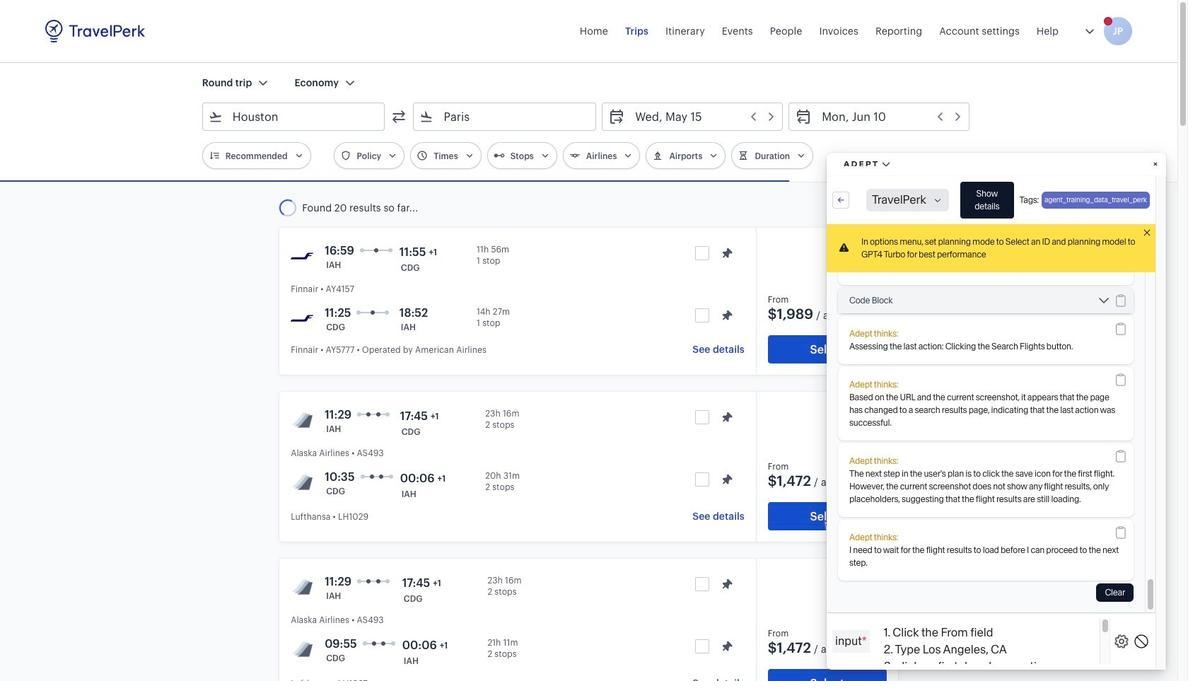Task type: vqa. For each thing, say whether or not it's contained in the screenshot.
Depart text box
no



Task type: describe. For each thing, give the bounding box(es) containing it.
lufthansa image
[[291, 471, 314, 494]]

From search field
[[223, 105, 366, 128]]

Return field
[[812, 105, 964, 128]]

finnair image
[[291, 245, 314, 267]]

To search field
[[434, 105, 577, 128]]



Task type: locate. For each thing, give the bounding box(es) containing it.
Depart field
[[626, 105, 777, 128]]

1 vertical spatial alaska airlines image
[[291, 576, 314, 599]]

finnair image
[[291, 307, 314, 330]]

2 alaska airlines image from the top
[[291, 576, 314, 599]]

alaska airlines image for lufthansa icon at bottom
[[291, 409, 314, 432]]

alaska airlines image up lufthansa icon at bottom
[[291, 409, 314, 432]]

alaska airlines image for lufthansa image
[[291, 576, 314, 599]]

alaska airlines image up lufthansa image
[[291, 576, 314, 599]]

lufthansa image
[[291, 638, 314, 661]]

1 alaska airlines image from the top
[[291, 409, 314, 432]]

0 vertical spatial alaska airlines image
[[291, 409, 314, 432]]

alaska airlines image
[[291, 409, 314, 432], [291, 576, 314, 599]]



